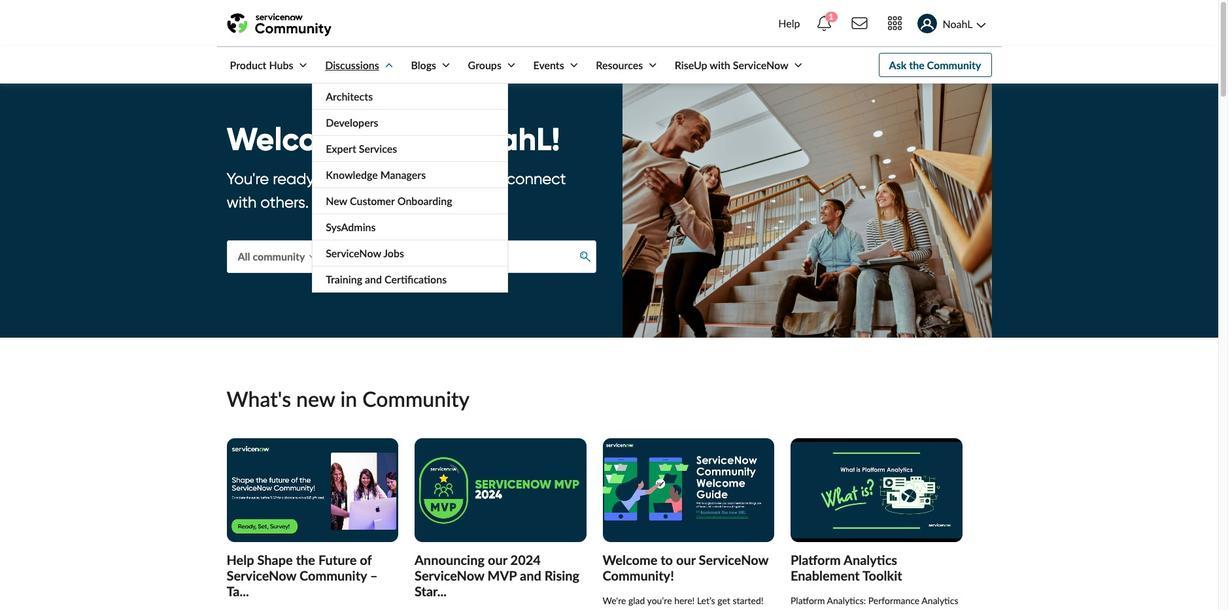 Task type: vqa. For each thing, say whether or not it's contained in the screenshot.
Suits
no



Task type: locate. For each thing, give the bounding box(es) containing it.
2 vertical spatial community
[[300, 568, 367, 584]]

announcing our 2024 servicenow mvp and rising star awardees image
[[415, 439, 586, 543]]

2 our from the left
[[676, 553, 696, 568]]

expert services
[[326, 143, 397, 155]]

1 horizontal spatial to
[[661, 553, 673, 568]]

ask
[[889, 59, 907, 71]]

welcome
[[227, 119, 362, 159], [603, 553, 657, 568]]

0 vertical spatial the
[[909, 59, 925, 71]]

–
[[370, 568, 378, 584]]

help
[[778, 17, 800, 29], [227, 553, 254, 568]]

jobs
[[383, 247, 404, 260]]

and down servicenow jobs at the top
[[365, 273, 382, 286]]

Search text field
[[321, 241, 596, 273]]

new
[[296, 387, 335, 412]]

and right mvp
[[520, 568, 541, 584]]

1 platform from the top
[[791, 553, 841, 568]]

riseup with servicenow
[[675, 59, 789, 71]]

0 vertical spatial community
[[927, 59, 981, 71]]

announcing our 2024 servicenow mvp and rising star...
[[415, 553, 580, 600]]

1 horizontal spatial with
[[710, 59, 730, 71]]

expert services link
[[313, 136, 508, 162]]

1 horizontal spatial help
[[778, 17, 800, 29]]

you're
[[227, 170, 269, 189]]

ta...
[[227, 584, 249, 600]]

1 horizontal spatial our
[[676, 553, 696, 568]]

0 vertical spatial welcome
[[227, 119, 362, 159]]

analytics
[[844, 553, 897, 568], [922, 596, 958, 607]]

star...
[[415, 584, 447, 600]]

0 vertical spatial and
[[474, 170, 503, 189]]

1 vertical spatial with
[[227, 193, 257, 212]]

learn,
[[384, 170, 424, 189]]

platform up analytics:
[[791, 553, 841, 568]]

0 horizontal spatial with
[[227, 193, 257, 212]]

analytics inside platform analytics enablement toolkit
[[844, 553, 897, 568]]

and right share,
[[474, 170, 503, 189]]

help for help shape the future of servicenow community – ta...
[[227, 553, 254, 568]]

ask the community link
[[879, 53, 992, 77]]

1 horizontal spatial welcome
[[603, 553, 657, 568]]

2 horizontal spatial and
[[520, 568, 541, 584]]

alone.
[[419, 193, 463, 212]]

0 vertical spatial to
[[318, 170, 333, 189]]

platform inside platform analytics enablement toolkit
[[791, 553, 841, 568]]

analytics up 'platform analytics: performance analytics'
[[844, 553, 897, 568]]

platform analytics enablement toolkit link
[[791, 553, 902, 584]]

1 vertical spatial help
[[227, 553, 254, 568]]

2 vertical spatial and
[[520, 568, 541, 584]]

with right riseup
[[710, 59, 730, 71]]

noahl!
[[459, 119, 560, 159]]

menu bar
[[217, 47, 805, 293]]

platform for platform analytics: performance analytics
[[791, 596, 825, 607]]

and inside announcing our 2024 servicenow mvp and rising star...
[[520, 568, 541, 584]]

1 vertical spatial to
[[661, 553, 673, 568]]

1 vertical spatial welcome
[[603, 553, 657, 568]]

1 horizontal spatial analytics
[[922, 596, 958, 607]]

help up ta...
[[227, 553, 254, 568]]

welcome for welcome back, noahl!
[[227, 119, 362, 159]]

analytics right performance
[[922, 596, 958, 607]]

help left 1
[[778, 17, 800, 29]]

thrive,
[[337, 170, 380, 189]]

platform inside 'platform analytics: performance analytics'
[[791, 596, 825, 607]]

get
[[718, 596, 730, 607]]

and
[[474, 170, 503, 189], [365, 273, 382, 286], [520, 568, 541, 584]]

community inside help shape the future of servicenow community – ta...
[[300, 568, 367, 584]]

to up and
[[318, 170, 333, 189]]

0 horizontal spatial help
[[227, 553, 254, 568]]

0 vertical spatial help
[[778, 17, 800, 29]]

0 vertical spatial analytics
[[844, 553, 897, 568]]

and inside "link"
[[365, 273, 382, 286]]

welcome inside welcome to our servicenow community!
[[603, 553, 657, 568]]

0 horizontal spatial and
[[365, 273, 382, 286]]

0 horizontal spatial welcome
[[227, 119, 362, 159]]

1 our from the left
[[488, 553, 507, 568]]

platform analytics: performance analytics
[[791, 596, 958, 611]]

welcome to our servicenow community! image
[[603, 439, 774, 543]]

servicenow inside "link"
[[326, 247, 381, 260]]

1 vertical spatial analytics
[[922, 596, 958, 607]]

servicenow
[[733, 59, 789, 71], [326, 247, 381, 260], [699, 553, 769, 568], [227, 568, 296, 584], [415, 568, 484, 584]]

community
[[927, 59, 981, 71], [362, 387, 470, 412], [300, 568, 367, 584]]

0 horizontal spatial the
[[296, 553, 315, 568]]

discussions link
[[312, 47, 396, 83]]

to
[[318, 170, 333, 189], [661, 553, 673, 568]]

1 vertical spatial and
[[365, 273, 382, 286]]

1 vertical spatial platform
[[791, 596, 825, 607]]

community!
[[603, 568, 674, 584]]

the inside help shape the future of servicenow community – ta...
[[296, 553, 315, 568]]

in
[[340, 387, 357, 412]]

you're ready to thrive, learn, share, and connect with others. and you're not alone.
[[227, 170, 566, 212]]

servicenow inside announcing our 2024 servicenow mvp and rising star...
[[415, 568, 484, 584]]

2 platform from the top
[[791, 596, 825, 607]]

let's
[[697, 596, 715, 607]]

analytics:
[[827, 596, 866, 607]]

with
[[710, 59, 730, 71], [227, 193, 257, 212]]

training
[[326, 273, 362, 286]]

welcome up glad
[[603, 553, 657, 568]]

1 horizontal spatial and
[[474, 170, 503, 189]]

servicenow inside welcome to our servicenow community!
[[699, 553, 769, 568]]

the
[[909, 59, 925, 71], [296, 553, 315, 568]]

0 vertical spatial platform
[[791, 553, 841, 568]]

0 horizontal spatial our
[[488, 553, 507, 568]]

platform down enablement
[[791, 596, 825, 607]]

toolkit
[[863, 568, 902, 584]]

the right 'shape'
[[296, 553, 315, 568]]

knowledge
[[326, 169, 378, 181]]

glad
[[628, 596, 645, 607]]

the inside 'link'
[[909, 59, 925, 71]]

with inside you're ready to thrive, learn, share, and connect with others. and you're not alone.
[[227, 193, 257, 212]]

noahl
[[943, 17, 973, 30]]

developers
[[326, 116, 378, 129]]

None submit
[[575, 247, 595, 266]]

rising
[[545, 568, 580, 584]]

servicenow jobs link
[[313, 241, 508, 266]]

to up "you're"
[[661, 553, 673, 568]]

our inside announcing our 2024 servicenow mvp and rising star...
[[488, 553, 507, 568]]

welcome up ready
[[227, 119, 362, 159]]

community inside 'link'
[[927, 59, 981, 71]]

platform for platform analytics enablement toolkit
[[791, 553, 841, 568]]

blogs link
[[398, 47, 453, 83]]

0 horizontal spatial to
[[318, 170, 333, 189]]

2024
[[510, 553, 541, 568]]

our left 2024
[[488, 553, 507, 568]]

new
[[326, 195, 347, 207]]

menu
[[312, 83, 508, 293]]

0 horizontal spatial analytics
[[844, 553, 897, 568]]

the right ask
[[909, 59, 925, 71]]

our
[[488, 553, 507, 568], [676, 553, 696, 568]]

our up here! in the right bottom of the page
[[676, 553, 696, 568]]

sysadmins link
[[313, 215, 508, 240]]

shape
[[257, 553, 293, 568]]

1 vertical spatial the
[[296, 553, 315, 568]]

help inside help shape the future of servicenow community – ta...
[[227, 553, 254, 568]]

with down you're
[[227, 193, 257, 212]]

blogs
[[411, 59, 436, 71]]

1 horizontal spatial the
[[909, 59, 925, 71]]



Task type: describe. For each thing, give the bounding box(es) containing it.
ask the community
[[889, 59, 981, 71]]

menu containing architects
[[312, 83, 508, 293]]

hubs
[[269, 59, 293, 71]]

help shape the future of servicenow community – take our survey! image
[[227, 439, 398, 543]]

welcome back, noahl!
[[227, 119, 560, 159]]

expert
[[326, 143, 356, 155]]

events
[[533, 59, 564, 71]]

1 vertical spatial community
[[362, 387, 470, 412]]

resources link
[[583, 47, 659, 83]]

knowledge managers link
[[313, 162, 508, 188]]

sysadmins
[[326, 221, 376, 233]]

and inside you're ready to thrive, learn, share, and connect with others. and you're not alone.
[[474, 170, 503, 189]]

and
[[313, 193, 341, 212]]

you're
[[647, 596, 672, 607]]

future
[[318, 553, 357, 568]]

performance
[[868, 596, 920, 607]]

analytics inside 'platform analytics: performance analytics'
[[922, 596, 958, 607]]

discussions
[[325, 59, 379, 71]]

servicenow jobs
[[326, 247, 404, 260]]

to inside you're ready to thrive, learn, share, and connect with others. and you're not alone.
[[318, 170, 333, 189]]

platform analytics enablement toolkit image
[[791, 439, 962, 543]]

help shape the future of servicenow community – ta...
[[227, 553, 378, 600]]

events link
[[520, 47, 581, 83]]

not
[[391, 193, 415, 212]]

mvp
[[488, 568, 517, 584]]

product
[[230, 59, 266, 71]]

riseup
[[675, 59, 707, 71]]

to inside welcome to our servicenow community!
[[661, 553, 673, 568]]

0 vertical spatial with
[[710, 59, 730, 71]]

noahl button
[[912, 6, 992, 42]]

onboarding
[[397, 195, 452, 207]]

architects link
[[313, 84, 508, 109]]

product hubs
[[230, 59, 293, 71]]

new customer onboarding link
[[313, 188, 508, 214]]

servicenow inside help shape the future of servicenow community – ta...
[[227, 568, 296, 584]]

enablement
[[791, 568, 860, 584]]

our inside welcome to our servicenow community!
[[676, 553, 696, 568]]

1
[[829, 12, 834, 22]]

announcing
[[415, 553, 485, 568]]

groups link
[[455, 47, 518, 83]]

what's new in community
[[227, 387, 470, 412]]

here!
[[674, 596, 695, 607]]

managers
[[380, 169, 426, 181]]

announcing our 2024 servicenow mvp and rising star... link
[[415, 553, 580, 600]]

training and certifications
[[326, 273, 447, 286]]

you're
[[345, 193, 388, 212]]

new customer onboarding
[[326, 195, 452, 207]]

knowledge managers
[[326, 169, 426, 181]]

architects
[[326, 90, 373, 103]]

training and certifications link
[[313, 267, 508, 292]]

help shape the future of servicenow community – ta... link
[[227, 553, 378, 600]]

menu bar containing product hubs
[[217, 47, 805, 293]]

welcome for welcome to our servicenow community!
[[603, 553, 657, 568]]

ready
[[273, 170, 314, 189]]

others.
[[260, 193, 309, 212]]

welcome to our servicenow community! link
[[603, 553, 769, 584]]

certifications
[[385, 273, 447, 286]]

developers link
[[313, 110, 508, 135]]

product hubs link
[[217, 47, 310, 83]]

started!
[[733, 596, 764, 607]]

we're
[[603, 596, 626, 607]]

resources
[[596, 59, 643, 71]]

share,
[[428, 170, 470, 189]]

we're glad you're here! let's get started!
[[603, 596, 764, 611]]

connect
[[507, 170, 566, 189]]

services
[[359, 143, 397, 155]]

welcome to our servicenow community!
[[603, 553, 769, 584]]

platform analytics enablement toolkit
[[791, 553, 902, 584]]

back,
[[370, 119, 451, 159]]

of
[[360, 553, 372, 568]]

customer
[[350, 195, 395, 207]]

help for help
[[778, 17, 800, 29]]

groups
[[468, 59, 502, 71]]

what's
[[227, 387, 291, 412]]

noahl image
[[917, 14, 937, 34]]

help link
[[775, 5, 804, 42]]

riseup with servicenow link
[[662, 47, 805, 83]]



